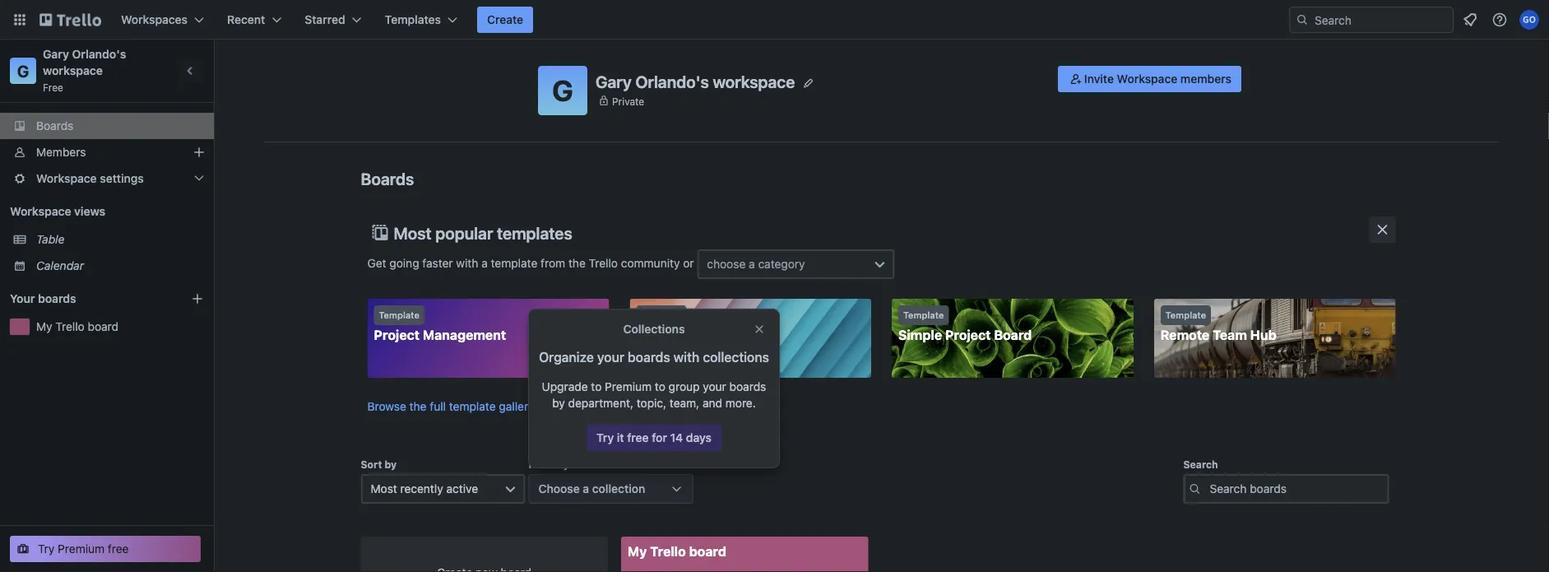 Task type: vqa. For each thing, say whether or not it's contained in the screenshot.
"Gary" related to Gary Orlando's workspace Free
yes



Task type: describe. For each thing, give the bounding box(es) containing it.
members
[[36, 145, 86, 159]]

0 horizontal spatial a
[[482, 256, 488, 270]]

from
[[541, 256, 566, 270]]

gallery
[[499, 400, 535, 413]]

template remote team hub
[[1161, 310, 1277, 343]]

1 vertical spatial board
[[689, 544, 727, 559]]

recent
[[227, 13, 265, 26]]

1 vertical spatial template
[[449, 400, 496, 413]]

template for simple
[[904, 310, 944, 321]]

sort by
[[361, 458, 397, 470]]

or
[[683, 256, 694, 270]]

going
[[390, 256, 419, 270]]

project inside template project management
[[374, 327, 420, 343]]

0 horizontal spatial my
[[36, 320, 52, 333]]

it
[[617, 431, 624, 445]]

get
[[368, 256, 387, 270]]

1 horizontal spatial my trello board link
[[621, 537, 869, 572]]

gary orlando (garyorlando) image
[[1520, 10, 1540, 30]]

workspace settings
[[36, 172, 144, 185]]

browse the full template gallery link
[[368, 400, 535, 413]]

g link
[[10, 58, 36, 84]]

starred
[[305, 13, 345, 26]]

filter
[[529, 458, 555, 470]]

members
[[1181, 72, 1232, 86]]

2 to from the left
[[655, 380, 666, 393]]

create button
[[477, 7, 534, 33]]

primary element
[[0, 0, 1550, 40]]

starred button
[[295, 7, 372, 33]]

try premium free button
[[10, 536, 201, 562]]

invite workspace members button
[[1058, 66, 1242, 92]]

more.
[[726, 396, 756, 410]]

group
[[669, 380, 700, 393]]

14
[[671, 431, 683, 445]]

kanban
[[637, 327, 685, 343]]

recently
[[400, 482, 443, 496]]

0 horizontal spatial boards
[[36, 119, 74, 133]]

your
[[10, 292, 35, 305]]

gary for gary orlando's workspace free
[[43, 47, 69, 61]]

boards inside your boards with 1 items element
[[38, 292, 76, 305]]

team
[[1213, 327, 1248, 343]]

collections
[[703, 349, 770, 365]]

try it free for 14 days button
[[587, 425, 722, 451]]

template kanban template
[[637, 310, 747, 343]]

choose
[[539, 482, 580, 496]]

try premium free
[[38, 542, 129, 556]]

full
[[430, 400, 446, 413]]

1 to from the left
[[591, 380, 602, 393]]

community
[[621, 256, 680, 270]]

remote
[[1161, 327, 1210, 343]]

collection
[[593, 482, 646, 496]]

board
[[995, 327, 1033, 343]]

0 horizontal spatial my trello board
[[36, 320, 119, 333]]

workspaces button
[[111, 7, 214, 33]]

topic,
[[637, 396, 667, 410]]

gary orlando's workspace link
[[43, 47, 129, 77]]

workspaces
[[121, 13, 188, 26]]

for
[[652, 431, 668, 445]]

your boards
[[10, 292, 76, 305]]

table link
[[36, 231, 204, 248]]

upgrade to premium to group your boards by department, topic, team, and more.
[[542, 380, 767, 410]]

views
[[74, 205, 105, 218]]

workspace views
[[10, 205, 105, 218]]

category
[[759, 257, 806, 271]]

faster
[[423, 256, 453, 270]]

upgrade
[[542, 380, 588, 393]]

popular
[[436, 223, 493, 242]]

with for collections
[[674, 349, 700, 365]]

settings
[[100, 172, 144, 185]]

premium inside button
[[58, 542, 105, 556]]

1 vertical spatial my
[[628, 544, 647, 559]]

private
[[612, 95, 645, 107]]

choose a collection button
[[529, 474, 694, 504]]

browse
[[368, 400, 407, 413]]

team,
[[670, 396, 700, 410]]

calendar link
[[36, 258, 204, 274]]

management
[[423, 327, 506, 343]]

g button
[[538, 66, 588, 115]]

Search text field
[[1184, 474, 1390, 504]]

1 vertical spatial boards
[[361, 169, 414, 188]]

try for try it free for 14 days
[[597, 431, 614, 445]]

choose
[[707, 257, 746, 271]]

members link
[[0, 139, 214, 165]]

templates
[[497, 223, 573, 242]]

sm image
[[1068, 71, 1085, 87]]

sort
[[361, 458, 382, 470]]

template for remote
[[1166, 310, 1207, 321]]

0 notifications image
[[1461, 10, 1481, 30]]

0 horizontal spatial your
[[598, 349, 625, 365]]

search
[[1184, 458, 1219, 470]]

workspace for gary orlando's workspace
[[713, 72, 795, 91]]

organize your boards with collections
[[539, 349, 770, 365]]

browse the full template gallery
[[368, 400, 535, 413]]

your boards with 1 items element
[[10, 289, 166, 309]]

template for kanban
[[641, 310, 682, 321]]

hub
[[1251, 327, 1277, 343]]

get going faster with a template from the trello community or
[[368, 256, 697, 270]]

template for project
[[379, 310, 420, 321]]

add board image
[[191, 292, 204, 305]]



Task type: locate. For each thing, give the bounding box(es) containing it.
with right faster
[[456, 256, 479, 270]]

by for filter by
[[557, 458, 569, 470]]

0 vertical spatial my trello board link
[[36, 319, 204, 335]]

g inside g 'button'
[[552, 73, 574, 107]]

template right full
[[449, 400, 496, 413]]

0 horizontal spatial try
[[38, 542, 55, 556]]

back to home image
[[40, 7, 101, 33]]

0 vertical spatial boards
[[36, 119, 74, 133]]

template project management
[[374, 310, 506, 343]]

boards link
[[0, 113, 214, 139]]

orlando's for gary orlando's workspace free
[[72, 47, 126, 61]]

0 horizontal spatial g
[[17, 61, 29, 80]]

gary up free
[[43, 47, 69, 61]]

0 horizontal spatial board
[[88, 320, 119, 333]]

0 horizontal spatial with
[[456, 256, 479, 270]]

0 vertical spatial my
[[36, 320, 52, 333]]

try inside try premium free button
[[38, 542, 55, 556]]

2 vertical spatial boards
[[730, 380, 767, 393]]

boards inside the upgrade to premium to group your boards by department, topic, team, and more.
[[730, 380, 767, 393]]

1 horizontal spatial free
[[627, 431, 649, 445]]

template
[[379, 310, 420, 321], [641, 310, 682, 321], [904, 310, 944, 321], [1166, 310, 1207, 321], [688, 327, 747, 343]]

1 horizontal spatial the
[[569, 256, 586, 270]]

to up department,
[[591, 380, 602, 393]]

0 vertical spatial board
[[88, 320, 119, 333]]

1 vertical spatial premium
[[58, 542, 105, 556]]

with for a
[[456, 256, 479, 270]]

0 vertical spatial template
[[491, 256, 538, 270]]

0 horizontal spatial orlando's
[[72, 47, 126, 61]]

with
[[456, 256, 479, 270], [674, 349, 700, 365]]

free for premium
[[108, 542, 129, 556]]

workspace
[[1118, 72, 1178, 86], [36, 172, 97, 185], [10, 205, 71, 218]]

0 vertical spatial gary
[[43, 47, 69, 61]]

my trello board link
[[36, 319, 204, 335], [621, 537, 869, 572]]

0 horizontal spatial trello
[[55, 320, 85, 333]]

0 vertical spatial most
[[394, 223, 432, 242]]

workspace up table
[[10, 205, 71, 218]]

recent button
[[217, 7, 292, 33]]

a right choose
[[583, 482, 590, 496]]

my
[[36, 320, 52, 333], [628, 544, 647, 559]]

0 horizontal spatial gary
[[43, 47, 69, 61]]

1 vertical spatial my trello board
[[628, 544, 727, 559]]

0 horizontal spatial to
[[591, 380, 602, 393]]

0 horizontal spatial boards
[[38, 292, 76, 305]]

simple
[[899, 327, 943, 343]]

1 horizontal spatial workspace
[[713, 72, 795, 91]]

my down the collection
[[628, 544, 647, 559]]

workspace up free
[[43, 64, 103, 77]]

template inside template simple project board
[[904, 310, 944, 321]]

1 vertical spatial workspace
[[36, 172, 97, 185]]

project left board
[[946, 327, 991, 343]]

most recently active
[[371, 482, 478, 496]]

calendar
[[36, 259, 84, 272]]

and
[[703, 396, 723, 410]]

1 horizontal spatial boards
[[628, 349, 671, 365]]

most for most recently active
[[371, 482, 397, 496]]

switch to… image
[[12, 12, 28, 28]]

free
[[43, 81, 63, 93]]

2 vertical spatial workspace
[[10, 205, 71, 218]]

most down sort by
[[371, 482, 397, 496]]

try inside try it free for 14 days button
[[597, 431, 614, 445]]

table
[[36, 233, 65, 246]]

1 horizontal spatial your
[[703, 380, 727, 393]]

by down the upgrade at the left
[[553, 396, 565, 410]]

1 vertical spatial your
[[703, 380, 727, 393]]

1 vertical spatial the
[[410, 400, 427, 413]]

the
[[569, 256, 586, 270], [410, 400, 427, 413]]

2 vertical spatial trello
[[650, 544, 686, 559]]

trello
[[589, 256, 618, 270], [55, 320, 85, 333], [650, 544, 686, 559]]

boards
[[38, 292, 76, 305], [628, 349, 671, 365], [730, 380, 767, 393]]

your
[[598, 349, 625, 365], [703, 380, 727, 393]]

1 horizontal spatial a
[[583, 482, 590, 496]]

workspace for settings
[[36, 172, 97, 185]]

0 vertical spatial free
[[627, 431, 649, 445]]

2 horizontal spatial a
[[749, 257, 755, 271]]

workspace navigation collapse icon image
[[179, 59, 202, 82]]

with up group
[[674, 349, 700, 365]]

gary for gary orlando's workspace
[[596, 72, 632, 91]]

gary inside gary orlando's workspace free
[[43, 47, 69, 61]]

1 horizontal spatial board
[[689, 544, 727, 559]]

1 horizontal spatial try
[[597, 431, 614, 445]]

1 vertical spatial with
[[674, 349, 700, 365]]

choose a category
[[707, 257, 806, 271]]

orlando's for gary orlando's workspace
[[636, 72, 709, 91]]

boards down calendar on the left of the page
[[38, 292, 76, 305]]

0 horizontal spatial free
[[108, 542, 129, 556]]

template
[[491, 256, 538, 270], [449, 400, 496, 413]]

gary orlando's workspace
[[596, 72, 795, 91]]

0 vertical spatial try
[[597, 431, 614, 445]]

g left private
[[552, 73, 574, 107]]

try for try premium free
[[38, 542, 55, 556]]

0 vertical spatial trello
[[589, 256, 618, 270]]

most for most popular templates
[[394, 223, 432, 242]]

open information menu image
[[1492, 12, 1509, 28]]

organize
[[539, 349, 594, 365]]

g for "g" link
[[17, 61, 29, 80]]

1 vertical spatial gary
[[596, 72, 632, 91]]

0 horizontal spatial premium
[[58, 542, 105, 556]]

template inside template remote team hub
[[1166, 310, 1207, 321]]

Search field
[[1310, 7, 1454, 32]]

g inside "g" link
[[17, 61, 29, 80]]

1 vertical spatial try
[[38, 542, 55, 556]]

g down switch to… icon in the left top of the page
[[17, 61, 29, 80]]

collections
[[624, 322, 685, 336]]

by right sort
[[385, 458, 397, 470]]

workspace for views
[[10, 205, 71, 218]]

by inside the upgrade to premium to group your boards by department, topic, team, and more.
[[553, 396, 565, 410]]

2 horizontal spatial boards
[[730, 380, 767, 393]]

1 project from the left
[[374, 327, 420, 343]]

the left full
[[410, 400, 427, 413]]

boards up more.
[[730, 380, 767, 393]]

workspace inside button
[[1118, 72, 1178, 86]]

1 horizontal spatial with
[[674, 349, 700, 365]]

1 vertical spatial boards
[[628, 349, 671, 365]]

0 horizontal spatial workspace
[[43, 64, 103, 77]]

0 horizontal spatial my trello board link
[[36, 319, 204, 335]]

0 vertical spatial boards
[[38, 292, 76, 305]]

a right 'choose' at the left top of the page
[[749, 257, 755, 271]]

1 horizontal spatial orlando's
[[636, 72, 709, 91]]

by
[[553, 396, 565, 410], [385, 458, 397, 470], [557, 458, 569, 470]]

template simple project board
[[899, 310, 1033, 343]]

2 project from the left
[[946, 327, 991, 343]]

to up 'topic,' at bottom left
[[655, 380, 666, 393]]

try it free for 14 days
[[597, 431, 712, 445]]

1 horizontal spatial g
[[552, 73, 574, 107]]

1 horizontal spatial to
[[655, 380, 666, 393]]

premium
[[605, 380, 652, 393], [58, 542, 105, 556]]

search image
[[1296, 13, 1310, 26]]

invite
[[1085, 72, 1115, 86]]

0 horizontal spatial the
[[410, 400, 427, 413]]

your inside the upgrade to premium to group your boards by department, topic, team, and more.
[[703, 380, 727, 393]]

1 vertical spatial free
[[108, 542, 129, 556]]

department,
[[568, 396, 634, 410]]

templates
[[385, 13, 441, 26]]

premium inside the upgrade to premium to group your boards by department, topic, team, and more.
[[605, 380, 652, 393]]

workspace for gary orlando's workspace free
[[43, 64, 103, 77]]

1 horizontal spatial premium
[[605, 380, 652, 393]]

a inside choose a collection button
[[583, 482, 590, 496]]

a for choose a category
[[749, 257, 755, 271]]

1 horizontal spatial gary
[[596, 72, 632, 91]]

workspace inside gary orlando's workspace free
[[43, 64, 103, 77]]

0 vertical spatial with
[[456, 256, 479, 270]]

close popover image
[[753, 323, 766, 336]]

g for g 'button'
[[552, 73, 574, 107]]

orlando's
[[72, 47, 126, 61], [636, 72, 709, 91]]

a
[[482, 256, 488, 270], [749, 257, 755, 271], [583, 482, 590, 496]]

filter by
[[529, 458, 569, 470]]

project left management
[[374, 327, 420, 343]]

active
[[447, 482, 478, 496]]

orlando's up private
[[636, 72, 709, 91]]

0 vertical spatial the
[[569, 256, 586, 270]]

boards down kanban
[[628, 349, 671, 365]]

boards
[[36, 119, 74, 133], [361, 169, 414, 188]]

most
[[394, 223, 432, 242], [371, 482, 397, 496]]

1 horizontal spatial my trello board
[[628, 544, 727, 559]]

template down templates
[[491, 256, 538, 270]]

g
[[17, 61, 29, 80], [552, 73, 574, 107]]

template inside template project management
[[379, 310, 420, 321]]

0 vertical spatial workspace
[[1118, 72, 1178, 86]]

workspace down members
[[36, 172, 97, 185]]

0 vertical spatial orlando's
[[72, 47, 126, 61]]

workspace right invite
[[1118, 72, 1178, 86]]

workspace settings button
[[0, 165, 214, 192]]

choose a collection
[[539, 482, 646, 496]]

0 vertical spatial premium
[[605, 380, 652, 393]]

orlando's inside gary orlando's workspace free
[[72, 47, 126, 61]]

my trello board
[[36, 320, 119, 333], [628, 544, 727, 559]]

gary up private
[[596, 72, 632, 91]]

invite workspace members
[[1085, 72, 1232, 86]]

your up and
[[703, 380, 727, 393]]

2 horizontal spatial trello
[[650, 544, 686, 559]]

to
[[591, 380, 602, 393], [655, 380, 666, 393]]

a down most popular templates
[[482, 256, 488, 270]]

a for choose a collection
[[583, 482, 590, 496]]

workspace inside dropdown button
[[36, 172, 97, 185]]

my down your boards
[[36, 320, 52, 333]]

by right filter
[[557, 458, 569, 470]]

free for it
[[627, 431, 649, 445]]

your right organize
[[598, 349, 625, 365]]

most up 'going' at left top
[[394, 223, 432, 242]]

gary
[[43, 47, 69, 61], [596, 72, 632, 91]]

templates button
[[375, 7, 468, 33]]

gary orlando's workspace free
[[43, 47, 129, 93]]

workspace down primary element
[[713, 72, 795, 91]]

orlando's down the back to home image
[[72, 47, 126, 61]]

free
[[627, 431, 649, 445], [108, 542, 129, 556]]

project inside template simple project board
[[946, 327, 991, 343]]

1 horizontal spatial my
[[628, 544, 647, 559]]

1 vertical spatial my trello board link
[[621, 537, 869, 572]]

days
[[686, 431, 712, 445]]

project
[[374, 327, 420, 343], [946, 327, 991, 343]]

1 vertical spatial trello
[[55, 320, 85, 333]]

1 horizontal spatial project
[[946, 327, 991, 343]]

1 vertical spatial most
[[371, 482, 397, 496]]

most popular templates
[[394, 223, 573, 242]]

0 vertical spatial my trello board
[[36, 320, 119, 333]]

the right the from
[[569, 256, 586, 270]]

by for sort by
[[385, 458, 397, 470]]

1 vertical spatial orlando's
[[636, 72, 709, 91]]

1 horizontal spatial trello
[[589, 256, 618, 270]]

create
[[487, 13, 524, 26]]

0 vertical spatial your
[[598, 349, 625, 365]]

board
[[88, 320, 119, 333], [689, 544, 727, 559]]

0 horizontal spatial project
[[374, 327, 420, 343]]

1 horizontal spatial boards
[[361, 169, 414, 188]]



